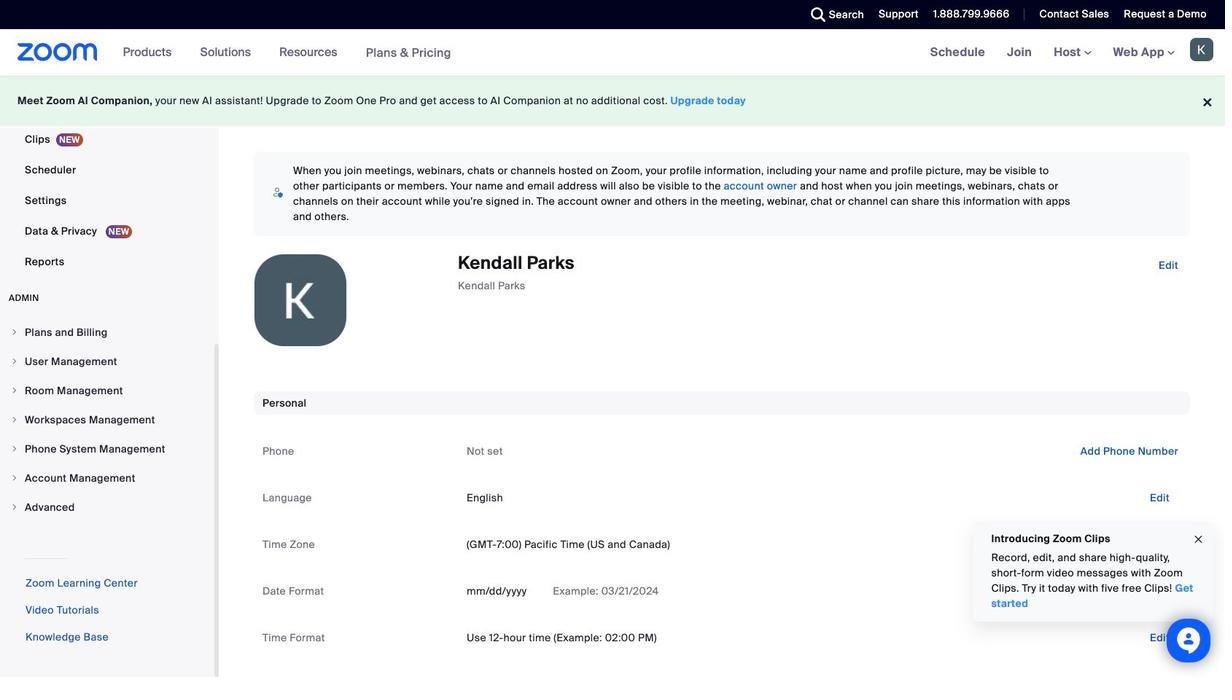 Task type: describe. For each thing, give the bounding box(es) containing it.
right image for sixth menu item from the bottom
[[10, 357, 19, 366]]

2 menu item from the top
[[0, 348, 214, 376]]

zoom logo image
[[18, 43, 97, 61]]

meetings navigation
[[920, 29, 1226, 77]]

5 menu item from the top
[[0, 436, 214, 463]]

right image for 6th menu item from the top
[[10, 474, 19, 483]]

right image for fourth menu item from the top
[[10, 416, 19, 425]]

3 menu item from the top
[[0, 377, 214, 405]]

4 menu item from the top
[[0, 406, 214, 434]]

right image for fifth menu item from the bottom
[[10, 387, 19, 395]]



Task type: vqa. For each thing, say whether or not it's contained in the screenshot.
seventh 'menu item' from the top of the Admin Menu menu's right icon
yes



Task type: locate. For each thing, give the bounding box(es) containing it.
edit user photo image
[[289, 294, 312, 307]]

close image
[[1193, 532, 1205, 548]]

7 menu item from the top
[[0, 494, 214, 522]]

personal menu menu
[[0, 0, 214, 278]]

menu item
[[0, 319, 214, 347], [0, 348, 214, 376], [0, 377, 214, 405], [0, 406, 214, 434], [0, 436, 214, 463], [0, 465, 214, 492], [0, 494, 214, 522]]

4 right image from the top
[[10, 416, 19, 425]]

right image for 7th menu item
[[10, 503, 19, 512]]

6 right image from the top
[[10, 503, 19, 512]]

right image
[[10, 445, 19, 454]]

3 right image from the top
[[10, 387, 19, 395]]

right image for first menu item
[[10, 328, 19, 337]]

profile picture image
[[1191, 38, 1214, 61]]

right image
[[10, 328, 19, 337], [10, 357, 19, 366], [10, 387, 19, 395], [10, 416, 19, 425], [10, 474, 19, 483], [10, 503, 19, 512]]

banner
[[0, 29, 1226, 77]]

1 right image from the top
[[10, 328, 19, 337]]

product information navigation
[[112, 29, 462, 77]]

1 menu item from the top
[[0, 319, 214, 347]]

user photo image
[[255, 255, 347, 347]]

6 menu item from the top
[[0, 465, 214, 492]]

2 right image from the top
[[10, 357, 19, 366]]

admin menu menu
[[0, 319, 214, 523]]

footer
[[0, 76, 1226, 126]]

5 right image from the top
[[10, 474, 19, 483]]



